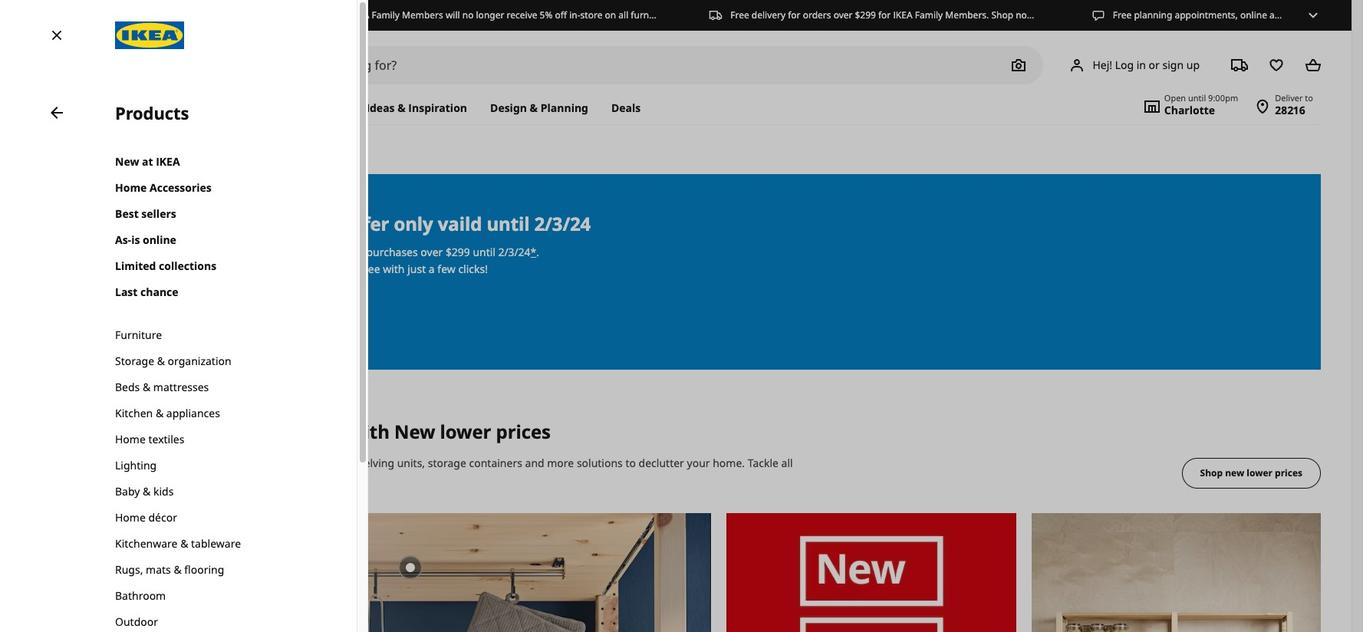 Task type: describe. For each thing, give the bounding box(es) containing it.
products link
[[117, 92, 176, 124]]

sellers
[[141, 206, 176, 221]]

collections
[[159, 259, 216, 273]]

deliver to 28216
[[1275, 92, 1314, 117]]

online
[[143, 232, 176, 247]]

home accessories link for new at ikea
[[115, 175, 314, 201]]

home accessories for products
[[187, 101, 284, 115]]

& for storage
[[157, 354, 165, 368]]

kitchenware
[[115, 536, 178, 551]]

hej!
[[1093, 57, 1113, 72]]

& for design
[[530, 101, 538, 115]]

baby & kids button
[[115, 479, 314, 505]]

9:00pm
[[1209, 92, 1239, 104]]

lighting
[[115, 458, 157, 473]]

textiles
[[148, 432, 184, 446]]

best sellers
[[115, 206, 176, 221]]

mattresses
[[153, 380, 209, 394]]

deals link
[[600, 92, 652, 124]]

design & planning link
[[479, 92, 600, 124]]

kids
[[153, 484, 174, 499]]

design
[[490, 101, 527, 115]]

kitchenware & tableware button
[[115, 531, 314, 557]]

décor
[[148, 510, 177, 525]]

outdoor
[[115, 614, 158, 629]]

favorites image
[[1261, 50, 1292, 81]]

at
[[142, 154, 153, 169]]

charlotte
[[1165, 103, 1215, 117]]

track order image
[[1225, 50, 1255, 81]]

beds & mattresses button
[[115, 374, 314, 400]]

open until 9:00pm charlotte
[[1165, 92, 1239, 117]]

as-
[[115, 232, 131, 247]]

last
[[115, 285, 138, 299]]

organization
[[168, 354, 231, 368]]

ideas & inspiration link
[[355, 92, 479, 124]]

storage & organization button
[[115, 348, 314, 374]]

accessories for new at ikea
[[150, 180, 212, 195]]

outdoor button
[[115, 609, 314, 632]]

home for "home accessories" link related to products
[[187, 101, 219, 115]]

limited collections link
[[115, 253, 314, 279]]

beds
[[115, 380, 140, 394]]

& for ideas
[[398, 101, 406, 115]]

design & planning
[[490, 101, 588, 115]]

ikea
[[156, 154, 180, 169]]

open
[[1165, 92, 1186, 104]]

to
[[1305, 92, 1314, 104]]

is
[[131, 232, 140, 247]]

home for home textiles "button"
[[115, 432, 146, 446]]

new at ikea
[[115, 154, 180, 169]]

rugs,
[[115, 562, 143, 577]]



Task type: locate. For each thing, give the bounding box(es) containing it.
home accessories
[[187, 101, 284, 115], [115, 180, 212, 195]]

& right beds
[[143, 380, 151, 394]]

accessories for products
[[222, 101, 284, 115]]

furniture
[[115, 328, 162, 342]]

1 horizontal spatial accessories
[[222, 101, 284, 115]]

home inside button
[[115, 510, 146, 525]]

home inside "button"
[[115, 432, 146, 446]]

home accessories link
[[176, 92, 295, 124], [115, 175, 314, 201]]

& right ideas
[[398, 101, 406, 115]]

home down 'baby'
[[115, 510, 146, 525]]

new
[[115, 154, 139, 169]]

baby
[[115, 484, 140, 499]]

home accessories link up new at ikea link
[[176, 92, 295, 124]]

log
[[1115, 57, 1134, 72]]

home décor button
[[115, 505, 314, 531]]

kitchen
[[115, 406, 153, 420]]

home down "new"
[[115, 180, 147, 195]]

submenu for products element
[[115, 124, 314, 632]]

kitchen & appliances
[[115, 406, 220, 420]]

0 horizontal spatial accessories
[[150, 180, 212, 195]]

home décor
[[115, 510, 177, 525]]

appliances
[[166, 406, 220, 420]]

home for home décor button on the left bottom
[[115, 510, 146, 525]]

None search field
[[211, 46, 1044, 84]]

limited collections
[[115, 259, 216, 273]]

deliver
[[1275, 92, 1303, 104]]

& right design
[[530, 101, 538, 115]]

last chance
[[115, 285, 178, 299]]

bathroom
[[115, 588, 166, 603]]

home textiles
[[115, 432, 184, 446]]

& for baby
[[143, 484, 151, 499]]

& inside rugs, mats & flooring button
[[174, 562, 182, 577]]

lighting button
[[115, 453, 314, 479]]

accessories inside submenu for products element
[[150, 180, 212, 195]]

home up new at ikea link
[[187, 101, 219, 115]]

accessories up new at ikea link
[[222, 101, 284, 115]]

1 vertical spatial home accessories link
[[115, 175, 314, 201]]

as-is online link
[[115, 227, 314, 253]]

flooring
[[184, 562, 224, 577]]

ikea logotype, go to start page image
[[115, 21, 184, 49]]

hej! log in or sign up
[[1093, 57, 1200, 72]]

home accessories inside submenu for products element
[[115, 180, 212, 195]]

& inside kitchen & appliances button
[[156, 406, 164, 420]]

& inside 'design & planning' link
[[530, 101, 538, 115]]

sign
[[1163, 57, 1184, 72]]

home
[[187, 101, 219, 115], [115, 180, 147, 195], [115, 432, 146, 446], [115, 510, 146, 525]]

rugs, mats & flooring
[[115, 562, 224, 577]]

deals
[[611, 101, 641, 115]]

best
[[115, 206, 139, 221]]

& for kitchen
[[156, 406, 164, 420]]

new at ikea link
[[115, 149, 314, 175]]

1 vertical spatial home accessories
[[115, 180, 212, 195]]

tableware
[[191, 536, 241, 551]]

& right kitchen
[[156, 406, 164, 420]]

ideas & inspiration
[[366, 101, 467, 115]]

products inside "link"
[[117, 101, 164, 115]]

or
[[1149, 57, 1160, 72]]

baby & kids
[[115, 484, 174, 499]]

until
[[1188, 92, 1206, 104]]

products up at
[[117, 101, 164, 115]]

0 vertical spatial home accessories
[[187, 101, 284, 115]]

planning
[[541, 101, 588, 115]]

& up rugs, mats & flooring
[[180, 536, 188, 551]]

furniture button
[[115, 322, 314, 348]]

beds & mattresses
[[115, 380, 209, 394]]

accessories
[[222, 101, 284, 115], [150, 180, 212, 195]]

28216
[[1275, 103, 1306, 117]]

0 vertical spatial accessories
[[222, 101, 284, 115]]

0 vertical spatial home accessories link
[[176, 92, 295, 124]]

kitchen & appliances button
[[115, 400, 314, 426]]

hej! log in or sign up link
[[1050, 50, 1218, 81]]

home for new at ikea's "home accessories" link
[[115, 180, 147, 195]]

& inside the storage & organization button
[[157, 354, 165, 368]]

mats
[[146, 562, 171, 577]]

& right the mats on the left bottom
[[174, 562, 182, 577]]

kitchenware & tableware
[[115, 536, 241, 551]]

limited
[[115, 259, 156, 273]]

shopping bag image
[[1298, 50, 1329, 81]]

accessories down ikea
[[150, 180, 212, 195]]

as-is online
[[115, 232, 176, 247]]

inspiration
[[408, 101, 467, 115]]

best sellers link
[[115, 201, 314, 227]]

1 vertical spatial accessories
[[150, 180, 212, 195]]

ideas
[[366, 101, 395, 115]]

chance
[[140, 285, 178, 299]]

& inside the "beds & mattresses" button
[[143, 380, 151, 394]]

& for beds
[[143, 380, 151, 394]]

& left kids
[[143, 484, 151, 499]]

home down kitchen
[[115, 432, 146, 446]]

last chance link
[[115, 279, 314, 305]]

in
[[1137, 57, 1146, 72]]

& inside baby & kids button
[[143, 484, 151, 499]]

home textiles button
[[115, 426, 314, 453]]

&
[[398, 101, 406, 115], [530, 101, 538, 115], [157, 354, 165, 368], [143, 380, 151, 394], [156, 406, 164, 420], [143, 484, 151, 499], [180, 536, 188, 551], [174, 562, 182, 577]]

storage
[[115, 354, 154, 368]]

home accessories for new at ikea
[[115, 180, 212, 195]]

products up new at ikea
[[115, 101, 189, 124]]

storage & organization
[[115, 354, 231, 368]]

home accessories link up 'as-is online' 'link'
[[115, 175, 314, 201]]

bathroom button
[[115, 583, 314, 609]]

home accessories up new at ikea link
[[187, 101, 284, 115]]

products
[[117, 101, 164, 115], [115, 101, 189, 124]]

& inside ideas & inspiration link
[[398, 101, 406, 115]]

up
[[1187, 57, 1200, 72]]

home accessories up sellers in the left of the page
[[115, 180, 212, 195]]

rugs, mats & flooring button
[[115, 557, 314, 583]]

& for kitchenware
[[180, 536, 188, 551]]

home accessories link for products
[[176, 92, 295, 124]]

& up beds & mattresses
[[157, 354, 165, 368]]

& inside the kitchenware & tableware button
[[180, 536, 188, 551]]



Task type: vqa. For each thing, say whether or not it's contained in the screenshot.
the right on
no



